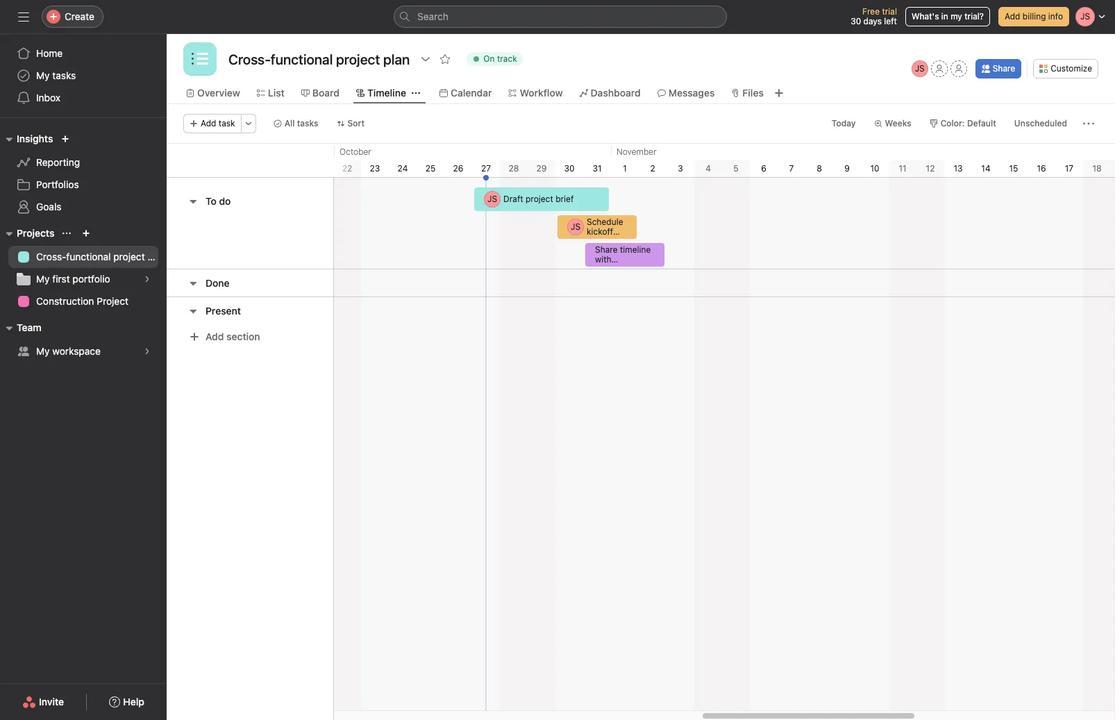 Task type: describe. For each thing, give the bounding box(es) containing it.
cross-functional project plan link
[[8, 246, 167, 268]]

draft project brief
[[503, 194, 574, 204]]

create
[[65, 10, 94, 22]]

functional
[[66, 251, 111, 263]]

on
[[484, 53, 495, 64]]

to do
[[206, 195, 231, 207]]

billing
[[1023, 11, 1046, 22]]

do
[[219, 195, 231, 207]]

1 horizontal spatial project
[[526, 194, 553, 204]]

search button
[[394, 6, 727, 28]]

tasks for my tasks
[[52, 69, 76, 81]]

dashboard
[[591, 87, 641, 99]]

free trial 30 days left
[[851, 6, 897, 26]]

november 1
[[617, 147, 657, 174]]

present button
[[206, 298, 241, 323]]

color: default button
[[923, 114, 1003, 133]]

present
[[206, 305, 241, 316]]

14
[[982, 163, 991, 174]]

inbox
[[36, 92, 60, 103]]

my tasks
[[36, 69, 76, 81]]

my for my workspace
[[36, 345, 50, 357]]

insights element
[[0, 126, 167, 221]]

my for my first portfolio
[[36, 273, 50, 285]]

workflow
[[520, 87, 563, 99]]

1
[[623, 163, 627, 174]]

add for add billing info
[[1005, 11, 1020, 22]]

collapse task list for the section present image
[[188, 305, 199, 316]]

search
[[417, 10, 449, 22]]

js for schedule kickoff meeting
[[571, 222, 581, 232]]

on track
[[484, 53, 517, 64]]

workflow link
[[509, 85, 563, 101]]

more actions image
[[244, 119, 253, 128]]

search list box
[[394, 6, 727, 28]]

unscheduled
[[1015, 118, 1067, 128]]

home
[[36, 47, 63, 59]]

done button
[[206, 270, 230, 295]]

on track button
[[461, 49, 529, 69]]

tab actions image
[[412, 89, 420, 97]]

5
[[734, 163, 739, 174]]

first
[[52, 273, 70, 285]]

all
[[284, 118, 295, 128]]

draft
[[503, 194, 523, 204]]

my for my tasks
[[36, 69, 50, 81]]

insights
[[17, 133, 53, 144]]

default
[[967, 118, 996, 128]]

team button
[[0, 319, 41, 336]]

share for share timeline with teammates
[[595, 244, 618, 255]]

weeks button
[[868, 114, 918, 133]]

js button
[[912, 60, 928, 77]]

board
[[312, 87, 340, 99]]

insights button
[[0, 131, 53, 147]]

what's
[[912, 11, 939, 22]]

25
[[425, 163, 436, 174]]

see details, my first portfolio image
[[143, 275, 151, 283]]

12
[[926, 163, 935, 174]]

29
[[537, 163, 547, 174]]

color: default
[[941, 118, 996, 128]]

sort
[[348, 118, 365, 128]]

invite
[[39, 696, 64, 708]]

27
[[481, 163, 491, 174]]

unscheduled button
[[1008, 114, 1074, 133]]

1 vertical spatial 30
[[564, 163, 575, 174]]

customize button
[[1034, 59, 1099, 78]]

construction project link
[[8, 290, 158, 313]]

add task button
[[183, 114, 241, 133]]

trial?
[[965, 11, 984, 22]]

meeting
[[587, 236, 619, 247]]

portfolios
[[36, 178, 79, 190]]

share button
[[976, 59, 1022, 78]]

color:
[[941, 118, 965, 128]]

22
[[342, 163, 352, 174]]

my first portfolio link
[[8, 268, 158, 290]]

add for add section
[[206, 331, 224, 342]]

17
[[1065, 163, 1074, 174]]

inbox link
[[8, 87, 158, 109]]

with
[[595, 254, 612, 265]]

november
[[617, 147, 657, 157]]

teammates
[[595, 264, 639, 274]]

hide sidebar image
[[18, 11, 29, 22]]

overview
[[197, 87, 240, 99]]

help button
[[100, 690, 153, 715]]

js inside button
[[915, 63, 925, 74]]

my workspace
[[36, 345, 101, 357]]

goals link
[[8, 196, 158, 218]]

24
[[398, 163, 408, 174]]

10
[[870, 163, 880, 174]]

all tasks button
[[267, 114, 325, 133]]



Task type: vqa. For each thing, say whether or not it's contained in the screenshot.
The This to the right
no



Task type: locate. For each thing, give the bounding box(es) containing it.
30 left "31"
[[564, 163, 575, 174]]

to do button
[[206, 189, 231, 214]]

see details, my workspace image
[[143, 347, 151, 356]]

today button
[[826, 114, 862, 133]]

portfolio
[[73, 273, 110, 285]]

construction project
[[36, 295, 128, 307]]

tasks for all tasks
[[297, 118, 318, 128]]

in
[[942, 11, 948, 22]]

0 horizontal spatial project
[[113, 251, 145, 263]]

tasks inside my tasks link
[[52, 69, 76, 81]]

11
[[899, 163, 907, 174]]

0 vertical spatial my
[[36, 69, 50, 81]]

files
[[743, 87, 764, 99]]

add down present button
[[206, 331, 224, 342]]

1 my from the top
[[36, 69, 50, 81]]

my left first
[[36, 273, 50, 285]]

0 vertical spatial 30
[[851, 16, 861, 26]]

projects button
[[0, 225, 54, 242]]

collapse task list for the section done image
[[188, 277, 199, 289]]

0 vertical spatial js
[[915, 63, 925, 74]]

more actions image
[[1083, 118, 1094, 129]]

0 horizontal spatial tasks
[[52, 69, 76, 81]]

my tasks link
[[8, 65, 158, 87]]

project left plan
[[113, 251, 145, 263]]

add task
[[201, 118, 235, 128]]

reporting
[[36, 156, 80, 168]]

tasks down home at the top
[[52, 69, 76, 81]]

add billing info button
[[999, 7, 1069, 26]]

add for add task
[[201, 118, 216, 128]]

1 vertical spatial js
[[487, 194, 497, 204]]

tasks right all
[[297, 118, 318, 128]]

october
[[340, 147, 371, 157]]

my inside my workspace "link"
[[36, 345, 50, 357]]

1 horizontal spatial tasks
[[297, 118, 318, 128]]

30 left days
[[851, 16, 861, 26]]

2 my from the top
[[36, 273, 50, 285]]

0 vertical spatial project
[[526, 194, 553, 204]]

my down team
[[36, 345, 50, 357]]

my workspace link
[[8, 340, 158, 363]]

0 vertical spatial tasks
[[52, 69, 76, 81]]

js left "draft"
[[487, 194, 497, 204]]

js
[[915, 63, 925, 74], [487, 194, 497, 204], [571, 222, 581, 232]]

8
[[817, 163, 822, 174]]

help
[[123, 696, 144, 708]]

0 horizontal spatial 30
[[564, 163, 575, 174]]

30
[[851, 16, 861, 26], [564, 163, 575, 174]]

trial
[[882, 6, 897, 17]]

2
[[650, 163, 655, 174]]

new image
[[61, 135, 70, 143]]

show options, current sort, top image
[[63, 229, 71, 238]]

2 vertical spatial my
[[36, 345, 50, 357]]

customize
[[1051, 63, 1092, 74]]

3 my from the top
[[36, 345, 50, 357]]

today
[[832, 118, 856, 128]]

share down kickoff
[[595, 244, 618, 255]]

show options image
[[420, 53, 431, 65]]

js for draft project brief
[[487, 194, 497, 204]]

done
[[206, 277, 230, 289]]

share for share
[[993, 63, 1016, 74]]

13
[[954, 163, 963, 174]]

9
[[845, 163, 850, 174]]

construction
[[36, 295, 94, 307]]

1 vertical spatial tasks
[[297, 118, 318, 128]]

goals
[[36, 201, 62, 213]]

sort button
[[330, 114, 371, 133]]

my inside my tasks link
[[36, 69, 50, 81]]

0 horizontal spatial js
[[487, 194, 497, 204]]

project left brief at the top
[[526, 194, 553, 204]]

projects element
[[0, 221, 167, 315]]

brief
[[556, 194, 574, 204]]

kickoff
[[587, 226, 613, 237]]

cross-
[[36, 251, 66, 263]]

add inside button
[[201, 118, 216, 128]]

calendar link
[[440, 85, 492, 101]]

add to starred image
[[440, 53, 451, 65]]

js left kickoff
[[571, 222, 581, 232]]

what's in my trial?
[[912, 11, 984, 22]]

1 vertical spatial my
[[36, 273, 50, 285]]

my first portfolio
[[36, 273, 110, 285]]

28
[[509, 163, 519, 174]]

all tasks
[[284, 118, 318, 128]]

1 horizontal spatial js
[[571, 222, 581, 232]]

left
[[884, 16, 897, 26]]

overview link
[[186, 85, 240, 101]]

1 vertical spatial add
[[201, 118, 216, 128]]

my
[[951, 11, 962, 22]]

0 vertical spatial share
[[993, 63, 1016, 74]]

add left 'billing'
[[1005, 11, 1020, 22]]

timeline
[[367, 87, 406, 99]]

weeks
[[885, 118, 912, 128]]

files link
[[732, 85, 764, 101]]

teams element
[[0, 315, 167, 365]]

3
[[678, 163, 683, 174]]

add section button
[[183, 324, 266, 349]]

30 inside the "free trial 30 days left"
[[851, 16, 861, 26]]

collapse task list for the section to do image
[[188, 196, 199, 207]]

project
[[97, 295, 128, 307]]

invite button
[[13, 690, 73, 715]]

list link
[[257, 85, 285, 101]]

global element
[[0, 34, 167, 117]]

add tab image
[[774, 88, 785, 99]]

js down what's at the top right of page
[[915, 63, 925, 74]]

share inside 'share timeline with teammates'
[[595, 244, 618, 255]]

cross-functional project plan
[[36, 251, 167, 263]]

workspace
[[52, 345, 101, 357]]

add
[[1005, 11, 1020, 22], [201, 118, 216, 128], [206, 331, 224, 342]]

list image
[[192, 51, 208, 67]]

calendar
[[451, 87, 492, 99]]

timeline link
[[356, 85, 406, 101]]

1 horizontal spatial 30
[[851, 16, 861, 26]]

tasks inside 'all tasks' dropdown button
[[297, 118, 318, 128]]

1 vertical spatial share
[[595, 244, 618, 255]]

create button
[[42, 6, 103, 28]]

project
[[526, 194, 553, 204], [113, 251, 145, 263]]

0 vertical spatial add
[[1005, 11, 1020, 22]]

2 vertical spatial js
[[571, 222, 581, 232]]

what's in my trial? button
[[906, 7, 990, 26]]

add billing info
[[1005, 11, 1063, 22]]

31
[[593, 163, 602, 174]]

add left the "task"
[[201, 118, 216, 128]]

share inside button
[[993, 63, 1016, 74]]

my up 'inbox'
[[36, 69, 50, 81]]

to
[[206, 195, 217, 207]]

new project or portfolio image
[[82, 229, 91, 238]]

add section
[[206, 331, 260, 342]]

team
[[17, 322, 41, 333]]

my inside my first portfolio link
[[36, 273, 50, 285]]

my
[[36, 69, 50, 81], [36, 273, 50, 285], [36, 345, 50, 357]]

None text field
[[225, 47, 413, 72]]

1 vertical spatial project
[[113, 251, 145, 263]]

2 horizontal spatial js
[[915, 63, 925, 74]]

projects
[[17, 227, 54, 239]]

1 horizontal spatial share
[[993, 63, 1016, 74]]

2 vertical spatial add
[[206, 331, 224, 342]]

schedule kickoff meeting
[[587, 217, 623, 247]]

info
[[1049, 11, 1063, 22]]

board link
[[301, 85, 340, 101]]

0 horizontal spatial share
[[595, 244, 618, 255]]

16
[[1037, 163, 1046, 174]]

share up default
[[993, 63, 1016, 74]]



